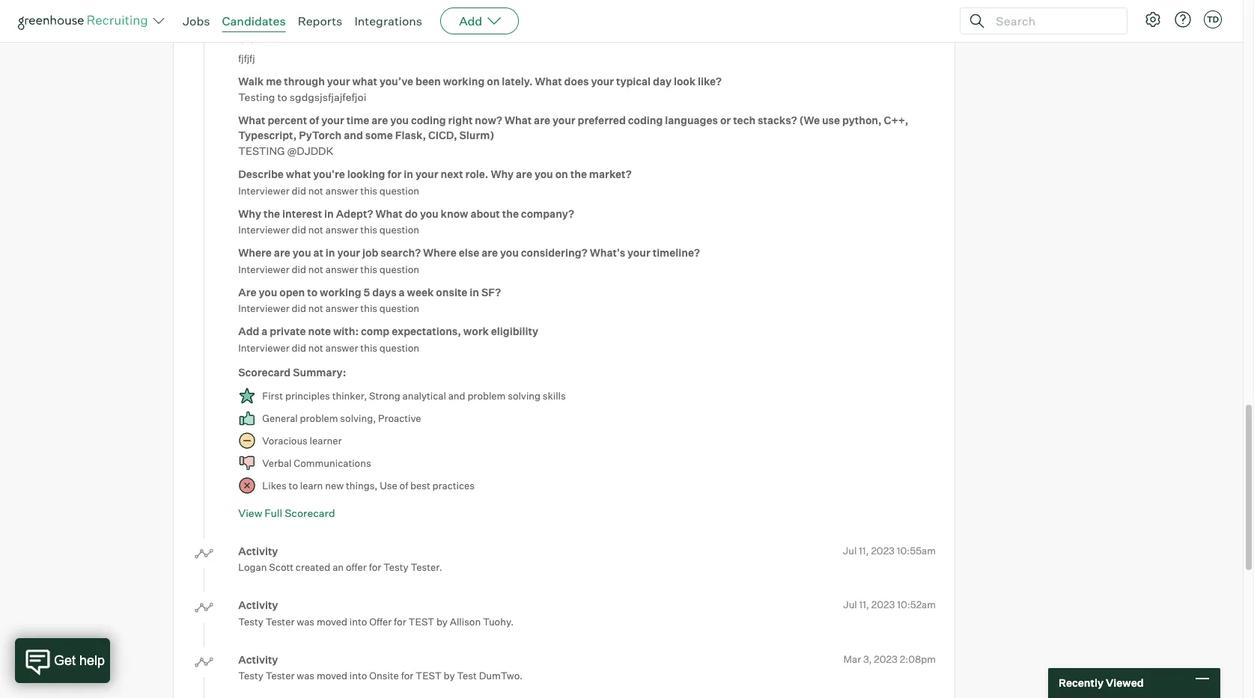 Task type: describe. For each thing, give the bounding box(es) containing it.
to inside the are you open to working 5 days a week onsite in sf? interviewer did not answer this question
[[307, 286, 318, 299]]

fjfjfj
[[238, 53, 255, 65]]

note
[[308, 325, 331, 338]]

for right the onsite
[[401, 671, 414, 683]]

open
[[280, 286, 305, 299]]

logan
[[238, 562, 267, 574]]

greenhouse recruiting image
[[18, 12, 153, 30]]

11, for jul 11, 2023 10:52am
[[859, 599, 870, 611]]

testing
[[238, 91, 275, 104]]

1 vertical spatial test
[[457, 671, 477, 683]]

of inside 'what percent of your time are you coding right now? what are your preferred coding languages or tech stacks? (we use python, c++, typescript, pytorch and some flask, cicd, slurm) testing @djddk'
[[309, 114, 319, 127]]

question inside the are you open to working 5 days a week onsite in sf? interviewer did not answer this question
[[380, 303, 419, 315]]

mar 3, 2023 2:08pm
[[844, 654, 936, 666]]

are
[[238, 286, 257, 299]]

why the interest in adept? what do you know about the company? interviewer did not answer this question
[[238, 207, 575, 236]]

testy for testy tester was moved into onsite for test by test dumtwo.
[[238, 671, 264, 683]]

activity for testy tester was moved into onsite for test by test dumtwo.
[[238, 654, 278, 666]]

question inside 'where are you at in your job search? where else are you considering? what's your timeline? interviewer did not answer this question'
[[380, 263, 419, 275]]

interviewer inside describe what you're looking for in your next role. why are you on the market? interviewer did not answer this question
[[238, 185, 290, 197]]

full
[[265, 507, 282, 520]]

percent
[[268, 114, 307, 127]]

next
[[441, 168, 463, 181]]

1 vertical spatial scorecard
[[285, 507, 335, 520]]

recently viewed
[[1059, 677, 1144, 690]]

a inside add a private note with: comp expectations, work eligibility interviewer did not answer this question
[[262, 325, 268, 338]]

now?
[[475, 114, 503, 127]]

created
[[296, 562, 331, 574]]

answer inside add a private note with: comp expectations, work eligibility interviewer did not answer this question
[[326, 342, 358, 354]]

on inside describe what you're looking for in your next role. why are you on the market? interviewer did not answer this question
[[556, 168, 568, 181]]

what right 'now?'
[[505, 114, 532, 127]]

general problem solving, proactive
[[262, 413, 421, 425]]

this inside why the interest in adept? what do you know about the company? interviewer did not answer this question
[[361, 224, 378, 236]]

best
[[410, 480, 430, 492]]

was for onsite
[[297, 671, 315, 683]]

add for add a private note with: comp expectations, work eligibility interviewer did not answer this question
[[238, 325, 259, 338]]

1 vertical spatial and
[[448, 390, 466, 402]]

first principles thinker, strong analytical and problem solving skills
[[262, 390, 566, 402]]

week
[[407, 286, 434, 299]]

test dumtwo
[[262, 29, 325, 41]]

Search text field
[[992, 10, 1114, 32]]

search?
[[381, 247, 421, 259]]

activity for logan scott created an offer for testy tester.
[[238, 545, 278, 558]]

tuohy.
[[483, 616, 514, 628]]

you inside 'what percent of your time are you coding right now? what are your preferred coding languages or tech stacks? (we use python, c++, typescript, pytorch and some flask, cicd, slurm) testing @djddk'
[[390, 114, 409, 127]]

this inside add a private note with: comp expectations, work eligibility interviewer did not answer this question
[[361, 342, 378, 354]]

(we
[[800, 114, 820, 127]]

tester for testy tester was moved into offer for test by allison tuohy.
[[266, 616, 295, 628]]

summary:
[[293, 366, 346, 379]]

look
[[674, 75, 696, 87]]

this inside the are you open to working 5 days a week onsite in sf? interviewer did not answer this question
[[361, 303, 378, 315]]

through
[[284, 75, 325, 87]]

testy for testy tester was moved into offer for test by allison tuohy.
[[238, 616, 264, 628]]

and inside 'what percent of your time are you coding right now? what are your preferred coding languages or tech stacks? (we use python, c++, typescript, pytorch and some flask, cicd, slurm) testing @djddk'
[[344, 129, 363, 141]]

did inside 'where are you at in your job search? where else are you considering? what's your timeline? interviewer did not answer this question'
[[292, 263, 306, 275]]

recently
[[1059, 677, 1104, 690]]

for right offer at left bottom
[[394, 616, 406, 628]]

not inside the are you open to working 5 days a week onsite in sf? interviewer did not answer this question
[[308, 303, 323, 315]]

adept?
[[336, 207, 373, 220]]

some
[[365, 129, 393, 141]]

testing
[[238, 145, 285, 157]]

what's
[[590, 247, 626, 259]]

working inside walk me through your what you've been working on lately. what does your typical day look like? testing to sgdgsjsfjajfefjoi
[[443, 75, 485, 87]]

for inside describe what you're looking for in your next role. why are you on the market? interviewer did not answer this question
[[388, 168, 402, 181]]

11, for jul 11, 2023 10:55am
[[859, 545, 869, 557]]

2 vertical spatial to
[[289, 480, 298, 492]]

tester for testy tester was moved into onsite for test by test dumtwo.
[[266, 671, 295, 683]]

walk me through your what you've been working on lately. what does your typical day look like? testing to sgdgsjsfjajfefjoi
[[238, 75, 722, 104]]

did inside the are you open to working 5 days a week onsite in sf? interviewer did not answer this question
[[292, 303, 306, 315]]

do
[[405, 207, 418, 220]]

@djddk
[[287, 145, 334, 157]]

stacks?
[[758, 114, 797, 127]]

td button
[[1201, 7, 1225, 31]]

general
[[262, 413, 298, 425]]

c++,
[[884, 114, 909, 127]]

to inside walk me through your what you've been working on lately. what does your typical day look like? testing to sgdgsjsfjajfefjoi
[[277, 91, 287, 104]]

interviewer inside add a private note with: comp expectations, work eligibility interviewer did not answer this question
[[238, 342, 290, 354]]

job
[[363, 247, 378, 259]]

0 vertical spatial scorecard
[[238, 366, 291, 379]]

pytorch
[[299, 129, 342, 141]]

10:55am
[[897, 545, 936, 557]]

interviewer inside the are you open to working 5 days a week onsite in sf? interviewer did not answer this question
[[238, 303, 290, 315]]

view
[[238, 507, 262, 520]]

python,
[[843, 114, 882, 127]]

in inside describe what you're looking for in your next role. why are you on the market? interviewer did not answer this question
[[404, 168, 413, 181]]

question inside add a private note with: comp expectations, work eligibility interviewer did not answer this question
[[380, 342, 419, 354]]

you left at
[[293, 247, 311, 259]]

interest
[[282, 207, 322, 220]]

1 where from the left
[[238, 247, 272, 259]]

role.
[[466, 168, 489, 181]]

logan scott created an offer for testy tester.
[[238, 562, 442, 574]]

your up the sgdgsjsfjajfefjoi
[[327, 75, 350, 87]]

dumtwo
[[284, 29, 325, 41]]

does
[[564, 75, 589, 87]]

with:
[[333, 325, 359, 338]]

1 horizontal spatial the
[[502, 207, 519, 220]]

2 coding from the left
[[628, 114, 663, 127]]

strong yes image
[[238, 26, 256, 44]]

integrations
[[355, 13, 423, 28]]

scorecard summary:
[[238, 366, 346, 379]]

allison
[[450, 616, 481, 628]]

not inside 'where are you at in your job search? where else are you considering? what's your timeline? interviewer did not answer this question'
[[308, 263, 323, 275]]

typical
[[616, 75, 651, 87]]

the inside describe what you're looking for in your next role. why are you on the market? interviewer did not answer this question
[[571, 168, 587, 181]]

what inside walk me through your what you've been working on lately. what does your typical day look like? testing to sgdgsjsfjajfefjoi
[[352, 75, 378, 87]]

principles
[[285, 390, 330, 402]]

proactive
[[378, 413, 421, 425]]

what percent of your time are you coding right now? what are your preferred coding languages or tech stacks? (we use python, c++, typescript, pytorch and some flask, cicd, slurm) testing @djddk
[[238, 114, 909, 157]]

jul 11, 2023 10:52am
[[844, 599, 936, 611]]

know
[[441, 207, 468, 220]]

candidates
[[222, 13, 286, 28]]

practices
[[433, 480, 475, 492]]

preferred
[[578, 114, 626, 127]]

describe what you're looking for in your next role. why are you on the market? interviewer did not answer this question
[[238, 168, 632, 197]]

answer inside the are you open to working 5 days a week onsite in sf? interviewer did not answer this question
[[326, 303, 358, 315]]

skills
[[543, 390, 566, 402]]

about
[[471, 207, 500, 220]]

was for offer
[[297, 616, 315, 628]]

answer inside 'where are you at in your job search? where else are you considering? what's your timeline? interviewer did not answer this question'
[[326, 263, 358, 275]]

this inside describe what you're looking for in your next role. why are you on the market? interviewer did not answer this question
[[361, 185, 378, 197]]

no image
[[238, 455, 256, 473]]

work
[[464, 325, 489, 338]]

tester.
[[411, 562, 442, 574]]

thinker,
[[332, 390, 367, 402]]

add button
[[441, 7, 519, 34]]

testy tester was moved into onsite for test by test dumtwo.
[[238, 671, 523, 683]]

candidates link
[[222, 13, 286, 28]]

for right offer
[[369, 562, 381, 574]]

answer inside why the interest in adept? what do you know about the company? interviewer did not answer this question
[[326, 224, 358, 236]]

you inside the are you open to working 5 days a week onsite in sf? interviewer did not answer this question
[[259, 286, 277, 299]]

lately.
[[502, 75, 533, 87]]

are left at
[[274, 247, 290, 259]]

offer
[[346, 562, 367, 574]]

td
[[1207, 14, 1219, 25]]

what inside why the interest in adept? what do you know about the company? interviewer did not answer this question
[[376, 207, 403, 220]]

are you open to working 5 days a week onsite in sf? interviewer did not answer this question
[[238, 286, 501, 315]]

likes to learn new things, use of best practices
[[262, 480, 475, 492]]

0 horizontal spatial the
[[264, 207, 280, 220]]

1 coding from the left
[[411, 114, 446, 127]]

into for offer
[[350, 616, 367, 628]]

are inside describe what you're looking for in your next role. why are you on the market? interviewer did not answer this question
[[516, 168, 533, 181]]

2 where from the left
[[423, 247, 457, 259]]

cicd,
[[428, 129, 457, 141]]

in inside the are you open to working 5 days a week onsite in sf? interviewer did not answer this question
[[470, 286, 479, 299]]

overall
[[238, 1, 275, 14]]

at
[[313, 247, 324, 259]]

jobs link
[[183, 13, 210, 28]]



Task type: locate. For each thing, give the bounding box(es) containing it.
0 horizontal spatial where
[[238, 247, 272, 259]]

the
[[571, 168, 587, 181], [264, 207, 280, 220], [502, 207, 519, 220]]

scorecard up first
[[238, 366, 291, 379]]

and right analytical
[[448, 390, 466, 402]]

1 did from the top
[[292, 185, 306, 197]]

0 vertical spatial jul
[[843, 545, 857, 557]]

not up note
[[308, 303, 323, 315]]

1 vertical spatial testy
[[238, 616, 264, 628]]

onsite
[[436, 286, 468, 299]]

10:52am
[[897, 599, 936, 611]]

1 vertical spatial by
[[444, 671, 455, 683]]

what inside describe what you're looking for in your next role. why are you on the market? interviewer did not answer this question
[[286, 168, 311, 181]]

2 vertical spatial activity
[[238, 654, 278, 666]]

0 vertical spatial a
[[399, 286, 405, 299]]

0 vertical spatial by
[[437, 616, 448, 628]]

11,
[[859, 545, 869, 557], [859, 599, 870, 611]]

on
[[487, 75, 500, 87], [556, 168, 568, 181]]

you up flask,
[[390, 114, 409, 127]]

2 question from the top
[[380, 224, 419, 236]]

an
[[333, 562, 344, 574]]

question up "do"
[[380, 185, 419, 197]]

into for onsite
[[350, 671, 367, 683]]

1 question from the top
[[380, 185, 419, 197]]

days
[[372, 286, 397, 299]]

1 moved from the top
[[317, 616, 348, 628]]

on left the lately.
[[487, 75, 500, 87]]

looking
[[347, 168, 385, 181]]

coding down "typical"
[[628, 114, 663, 127]]

0 horizontal spatial coding
[[411, 114, 446, 127]]

test left dumtwo.
[[457, 671, 477, 683]]

1 horizontal spatial coding
[[628, 114, 663, 127]]

add inside add a private note with: comp expectations, work eligibility interviewer did not answer this question
[[238, 325, 259, 338]]

interviewer inside why the interest in adept? what do you know about the company? interviewer did not answer this question
[[238, 224, 290, 236]]

like?
[[698, 75, 722, 87]]

languages
[[665, 114, 718, 127]]

0 vertical spatial tester
[[266, 616, 295, 628]]

test down candidates link
[[262, 29, 282, 41]]

configure image
[[1144, 10, 1162, 28]]

your left "preferred"
[[553, 114, 576, 127]]

you right are
[[259, 286, 277, 299]]

did down interest
[[292, 224, 306, 236]]

2 tester from the top
[[266, 671, 295, 683]]

scorecard down learn
[[285, 507, 335, 520]]

0 horizontal spatial to
[[277, 91, 287, 104]]

why
[[491, 168, 514, 181], [238, 207, 261, 220]]

sf?
[[482, 286, 501, 299]]

1 vertical spatial a
[[262, 325, 268, 338]]

1 activity from the top
[[238, 545, 278, 558]]

0 vertical spatial on
[[487, 75, 500, 87]]

what
[[535, 75, 562, 87], [238, 114, 265, 127], [505, 114, 532, 127], [376, 207, 403, 220]]

did inside describe what you're looking for in your next role. why are you on the market? interviewer did not answer this question
[[292, 185, 306, 197]]

2023 for 2:08pm
[[874, 654, 898, 666]]

answer down with:
[[326, 342, 358, 354]]

this down adept?
[[361, 224, 378, 236]]

strong yes image
[[238, 387, 256, 405]]

this down comp
[[361, 342, 378, 354]]

you inside why the interest in adept? what do you know about the company? interviewer did not answer this question
[[420, 207, 439, 220]]

0 vertical spatial add
[[459, 13, 482, 28]]

1 horizontal spatial why
[[491, 168, 514, 181]]

2 answer from the top
[[326, 224, 358, 236]]

1 into from the top
[[350, 616, 367, 628]]

0 vertical spatial problem
[[468, 390, 506, 402]]

in left "sf?"
[[470, 286, 479, 299]]

interviewer down private
[[238, 342, 290, 354]]

jobs
[[183, 13, 210, 28]]

by for test
[[444, 671, 455, 683]]

why right role.
[[491, 168, 514, 181]]

3,
[[864, 654, 872, 666]]

5 not from the top
[[308, 342, 323, 354]]

did down open
[[292, 303, 306, 315]]

day
[[653, 75, 672, 87]]

4 not from the top
[[308, 303, 323, 315]]

1 horizontal spatial a
[[399, 286, 405, 299]]

eligibility
[[491, 325, 539, 338]]

1 vertical spatial into
[[350, 671, 367, 683]]

2 not from the top
[[308, 224, 323, 236]]

by left dumtwo.
[[444, 671, 455, 683]]

are up company?
[[516, 168, 533, 181]]

4 question from the top
[[380, 303, 419, 315]]

are right else
[[482, 247, 498, 259]]

describe
[[238, 168, 284, 181]]

1 tester from the top
[[266, 616, 295, 628]]

comp
[[361, 325, 390, 338]]

definitely not image
[[238, 477, 256, 495]]

what left does at the top left
[[535, 75, 562, 87]]

1 vertical spatial was
[[297, 671, 315, 683]]

1 horizontal spatial and
[[448, 390, 466, 402]]

not down interest
[[308, 224, 323, 236]]

1 horizontal spatial add
[[459, 13, 482, 28]]

1 horizontal spatial on
[[556, 168, 568, 181]]

you inside describe what you're looking for in your next role. why are you on the market? interviewer did not answer this question
[[535, 168, 553, 181]]

in left adept?
[[324, 207, 334, 220]]

answer up the are you open to working 5 days a week onsite in sf? interviewer did not answer this question
[[326, 263, 358, 275]]

activity for testy tester was moved into offer for test by allison tuohy.
[[238, 599, 278, 612]]

test for allison
[[409, 616, 435, 628]]

in inside 'where are you at in your job search? where else are you considering? what's your timeline? interviewer did not answer this question'
[[326, 247, 335, 259]]

are
[[372, 114, 388, 127], [534, 114, 551, 127], [516, 168, 533, 181], [274, 247, 290, 259], [482, 247, 498, 259]]

interviewer down interest
[[238, 224, 290, 236]]

0 vertical spatial was
[[297, 616, 315, 628]]

strong
[[369, 390, 400, 402]]

5 answer from the top
[[326, 342, 358, 354]]

3 interviewer from the top
[[238, 263, 290, 275]]

integrations link
[[355, 13, 423, 28]]

5 question from the top
[[380, 342, 419, 354]]

your right the what's
[[628, 247, 651, 259]]

tester
[[266, 616, 295, 628], [266, 671, 295, 683]]

why down describe
[[238, 207, 261, 220]]

why inside why the interest in adept? what do you know about the company? interviewer did not answer this question
[[238, 207, 261, 220]]

add a private note with: comp expectations, work eligibility interviewer did not answer this question
[[238, 325, 539, 354]]

where left else
[[423, 247, 457, 259]]

mar
[[844, 654, 862, 666]]

1 vertical spatial 2023
[[872, 599, 895, 611]]

0 horizontal spatial problem
[[300, 413, 338, 425]]

interviewer down are
[[238, 303, 290, 315]]

testy
[[384, 562, 409, 574], [238, 616, 264, 628], [238, 671, 264, 683]]

this inside 'where are you at in your job search? where else are you considering? what's your timeline? interviewer did not answer this question'
[[361, 263, 378, 275]]

0 horizontal spatial of
[[309, 114, 319, 127]]

answer down you're
[[326, 185, 358, 197]]

question down "do"
[[380, 224, 419, 236]]

2 vertical spatial 2023
[[874, 654, 898, 666]]

coding
[[411, 114, 446, 127], [628, 114, 663, 127]]

working left 5 at the left top
[[320, 286, 361, 299]]

2 this from the top
[[361, 224, 378, 236]]

0 vertical spatial testy
[[384, 562, 409, 574]]

2 into from the top
[[350, 671, 367, 683]]

0 vertical spatial test
[[262, 29, 282, 41]]

problem left solving
[[468, 390, 506, 402]]

3 answer from the top
[[326, 263, 358, 275]]

into left offer at left bottom
[[350, 616, 367, 628]]

1 vertical spatial what
[[286, 168, 311, 181]]

0 vertical spatial why
[[491, 168, 514, 181]]

1 horizontal spatial what
[[352, 75, 378, 87]]

5 did from the top
[[292, 342, 306, 354]]

4 answer from the top
[[326, 303, 358, 315]]

why inside describe what you're looking for in your next role. why are you on the market? interviewer did not answer this question
[[491, 168, 514, 181]]

and down "time"
[[344, 129, 363, 141]]

2 vertical spatial testy
[[238, 671, 264, 683]]

first
[[262, 390, 283, 402]]

3 this from the top
[[361, 263, 378, 275]]

0 vertical spatial activity
[[238, 545, 278, 558]]

11, left 10:52am
[[859, 599, 870, 611]]

are up some
[[372, 114, 388, 127]]

0 horizontal spatial what
[[286, 168, 311, 181]]

a inside the are you open to working 5 days a week onsite in sf? interviewer did not answer this question
[[399, 286, 405, 299]]

5 this from the top
[[361, 342, 378, 354]]

2023
[[871, 545, 895, 557], [872, 599, 895, 611], [874, 654, 898, 666]]

2023 for 10:52am
[[872, 599, 895, 611]]

0 horizontal spatial a
[[262, 325, 268, 338]]

analytical
[[403, 390, 446, 402]]

jul up mar
[[844, 599, 857, 611]]

by for allison
[[437, 616, 448, 628]]

question down comp
[[380, 342, 419, 354]]

been
[[416, 75, 441, 87]]

4 interviewer from the top
[[238, 303, 290, 315]]

1 horizontal spatial working
[[443, 75, 485, 87]]

1 vertical spatial of
[[400, 480, 408, 492]]

1 vertical spatial why
[[238, 207, 261, 220]]

the right 'about'
[[502, 207, 519, 220]]

in inside why the interest in adept? what do you know about the company? interviewer did not answer this question
[[324, 207, 334, 220]]

coding up cicd,
[[411, 114, 446, 127]]

1 vertical spatial tester
[[266, 671, 295, 683]]

did up open
[[292, 263, 306, 275]]

did up interest
[[292, 185, 306, 197]]

add inside add popup button
[[459, 13, 482, 28]]

0 vertical spatial working
[[443, 75, 485, 87]]

did down private
[[292, 342, 306, 354]]

1 horizontal spatial problem
[[468, 390, 506, 402]]

working inside the are you open to working 5 days a week onsite in sf? interviewer did not answer this question
[[320, 286, 361, 299]]

question down days
[[380, 303, 419, 315]]

1 interviewer from the top
[[238, 185, 290, 197]]

not inside describe what you're looking for in your next role. why are you on the market? interviewer did not answer this question
[[308, 185, 323, 197]]

on down 'what percent of your time are you coding right now? what are your preferred coding languages or tech stacks? (we use python, c++, typescript, pytorch and some flask, cicd, slurm) testing @djddk'
[[556, 168, 568, 181]]

add for add
[[459, 13, 482, 28]]

where up are
[[238, 247, 272, 259]]

0 vertical spatial and
[[344, 129, 363, 141]]

what left "do"
[[376, 207, 403, 220]]

view full scorecard
[[238, 507, 335, 520]]

2 horizontal spatial the
[[571, 168, 587, 181]]

not inside why the interest in adept? what do you know about the company? interviewer did not answer this question
[[308, 224, 323, 236]]

overall recommendation:
[[238, 1, 371, 14]]

interviewer inside 'where are you at in your job search? where else are you considering? what's your timeline? interviewer did not answer this question'
[[238, 263, 290, 275]]

1 this from the top
[[361, 185, 378, 197]]

0 vertical spatial to
[[277, 91, 287, 104]]

the left market?
[[571, 168, 587, 181]]

add left private
[[238, 325, 259, 338]]

not down note
[[308, 342, 323, 354]]

are right 'now?'
[[534, 114, 551, 127]]

2 11, from the top
[[859, 599, 870, 611]]

reports link
[[298, 13, 343, 28]]

2 was from the top
[[297, 671, 315, 683]]

on inside walk me through your what you've been working on lately. what does your typical day look like? testing to sgdgsjsfjajfefjoi
[[487, 75, 500, 87]]

yes image
[[238, 410, 256, 428]]

what left you've
[[352, 75, 378, 87]]

and
[[344, 129, 363, 141], [448, 390, 466, 402]]

what up typescript,
[[238, 114, 265, 127]]

1 vertical spatial on
[[556, 168, 568, 181]]

3 did from the top
[[292, 263, 306, 275]]

typescript,
[[238, 129, 297, 141]]

jul left 10:55am
[[843, 545, 857, 557]]

1 horizontal spatial where
[[423, 247, 457, 259]]

problem
[[468, 390, 506, 402], [300, 413, 338, 425]]

3 activity from the top
[[238, 654, 278, 666]]

into
[[350, 616, 367, 628], [350, 671, 367, 683]]

problem up learner
[[300, 413, 338, 425]]

question down search?
[[380, 263, 419, 275]]

reports
[[298, 13, 343, 28]]

your up pytorch
[[321, 114, 344, 127]]

4 this from the top
[[361, 303, 378, 315]]

1 vertical spatial 11,
[[859, 599, 870, 611]]

private
[[270, 325, 306, 338]]

not
[[308, 185, 323, 197], [308, 224, 323, 236], [308, 263, 323, 275], [308, 303, 323, 315], [308, 342, 323, 354]]

you've
[[380, 75, 414, 87]]

interviewer down describe
[[238, 185, 290, 197]]

1 answer from the top
[[326, 185, 358, 197]]

walk
[[238, 75, 264, 87]]

1 not from the top
[[308, 185, 323, 197]]

jul for jul 11, 2023 10:52am
[[844, 599, 857, 611]]

2 did from the top
[[292, 224, 306, 236]]

0 vertical spatial test
[[409, 616, 435, 628]]

scott
[[269, 562, 294, 574]]

1 vertical spatial moved
[[317, 671, 348, 683]]

to right open
[[307, 286, 318, 299]]

me
[[266, 75, 282, 87]]

0 vertical spatial what
[[352, 75, 378, 87]]

learn
[[300, 480, 323, 492]]

0 vertical spatial into
[[350, 616, 367, 628]]

1 vertical spatial jul
[[844, 599, 857, 611]]

did
[[292, 185, 306, 197], [292, 224, 306, 236], [292, 263, 306, 275], [292, 303, 306, 315], [292, 342, 306, 354]]

your left job
[[337, 247, 360, 259]]

sgdgsjsfjajfefjoi
[[290, 91, 366, 104]]

moved for offer
[[317, 616, 348, 628]]

question inside describe what you're looking for in your next role. why are you on the market? interviewer did not answer this question
[[380, 185, 419, 197]]

0 vertical spatial of
[[309, 114, 319, 127]]

not inside add a private note with: comp expectations, work eligibility interviewer did not answer this question
[[308, 342, 323, 354]]

moved left offer at left bottom
[[317, 616, 348, 628]]

2023 left 10:52am
[[872, 599, 895, 611]]

1 horizontal spatial to
[[289, 480, 298, 492]]

moved for onsite
[[317, 671, 348, 683]]

2023 left 10:55am
[[871, 545, 895, 557]]

0 horizontal spatial test
[[262, 29, 282, 41]]

0 horizontal spatial why
[[238, 207, 261, 220]]

not down you're
[[308, 185, 323, 197]]

1 vertical spatial add
[[238, 325, 259, 338]]

1 vertical spatial test
[[416, 671, 442, 683]]

1 vertical spatial activity
[[238, 599, 278, 612]]

2 horizontal spatial to
[[307, 286, 318, 299]]

1 horizontal spatial test
[[457, 671, 477, 683]]

you right else
[[500, 247, 519, 259]]

dumtwo.
[[479, 671, 523, 683]]

1 vertical spatial problem
[[300, 413, 338, 425]]

a right days
[[399, 286, 405, 299]]

3 question from the top
[[380, 263, 419, 275]]

2 activity from the top
[[238, 599, 278, 612]]

mixed image
[[238, 432, 256, 450]]

3 not from the top
[[308, 263, 323, 275]]

viewed
[[1106, 677, 1144, 690]]

in right at
[[326, 247, 335, 259]]

did inside add a private note with: comp expectations, work eligibility interviewer did not answer this question
[[292, 342, 306, 354]]

not down at
[[308, 263, 323, 275]]

test right the onsite
[[416, 671, 442, 683]]

what down @djddk
[[286, 168, 311, 181]]

2023 for 10:55am
[[871, 545, 895, 557]]

0 horizontal spatial working
[[320, 286, 361, 299]]

0 horizontal spatial on
[[487, 75, 500, 87]]

answer up with:
[[326, 303, 358, 315]]

to
[[277, 91, 287, 104], [307, 286, 318, 299], [289, 480, 298, 492]]

you up company?
[[535, 168, 553, 181]]

working right been
[[443, 75, 485, 87]]

answer
[[326, 185, 358, 197], [326, 224, 358, 236], [326, 263, 358, 275], [326, 303, 358, 315], [326, 342, 358, 354]]

of right the use
[[400, 480, 408, 492]]

2:08pm
[[900, 654, 936, 666]]

answer down adept?
[[326, 224, 358, 236]]

1 was from the top
[[297, 616, 315, 628]]

to down me
[[277, 91, 287, 104]]

this down 5 at the left top
[[361, 303, 378, 315]]

what inside walk me through your what you've been working on lately. what does your typical day look like? testing to sgdgsjsfjajfefjoi
[[535, 75, 562, 87]]

4 did from the top
[[292, 303, 306, 315]]

your inside describe what you're looking for in your next role. why are you on the market? interviewer did not answer this question
[[416, 168, 439, 181]]

11, left 10:55am
[[859, 545, 869, 557]]

interviewer up are
[[238, 263, 290, 275]]

of up pytorch
[[309, 114, 319, 127]]

1 horizontal spatial of
[[400, 480, 408, 492]]

1 vertical spatial working
[[320, 286, 361, 299]]

this down job
[[361, 263, 378, 275]]

td button
[[1204, 10, 1222, 28]]

use
[[380, 480, 398, 492]]

in down flask,
[[404, 168, 413, 181]]

you
[[390, 114, 409, 127], [535, 168, 553, 181], [420, 207, 439, 220], [293, 247, 311, 259], [500, 247, 519, 259], [259, 286, 277, 299]]

flask,
[[395, 129, 426, 141]]

0 vertical spatial 11,
[[859, 545, 869, 557]]

test for test
[[416, 671, 442, 683]]

1 vertical spatial to
[[307, 286, 318, 299]]

5 interviewer from the top
[[238, 342, 290, 354]]

2 interviewer from the top
[[238, 224, 290, 236]]

onsite
[[369, 671, 399, 683]]

this down looking
[[361, 185, 378, 197]]

a
[[399, 286, 405, 299], [262, 325, 268, 338]]

solving,
[[340, 413, 376, 425]]

learner
[[310, 435, 342, 447]]

0 vertical spatial moved
[[317, 616, 348, 628]]

voracious
[[262, 435, 308, 447]]

0 horizontal spatial add
[[238, 325, 259, 338]]

voracious learner
[[262, 435, 342, 447]]

2 moved from the top
[[317, 671, 348, 683]]

solving
[[508, 390, 541, 402]]

test right offer at left bottom
[[409, 616, 435, 628]]

moved left the onsite
[[317, 671, 348, 683]]

0 vertical spatial 2023
[[871, 545, 895, 557]]

else
[[459, 247, 480, 259]]

by left 'allison'
[[437, 616, 448, 628]]

your right does at the top left
[[591, 75, 614, 87]]

0 horizontal spatial and
[[344, 129, 363, 141]]

timeline?
[[653, 247, 700, 259]]

did inside why the interest in adept? what do you know about the company? interviewer did not answer this question
[[292, 224, 306, 236]]

you right "do"
[[420, 207, 439, 220]]

jul for jul 11, 2023 10:55am
[[843, 545, 857, 557]]

answer inside describe what you're looking for in your next role. why are you on the market? interviewer did not answer this question
[[326, 185, 358, 197]]

the left interest
[[264, 207, 280, 220]]

5
[[364, 286, 370, 299]]

1 11, from the top
[[859, 545, 869, 557]]

question inside why the interest in adept? what do you know about the company? interviewer did not answer this question
[[380, 224, 419, 236]]



Task type: vqa. For each thing, say whether or not it's contained in the screenshot.
left The Coding
yes



